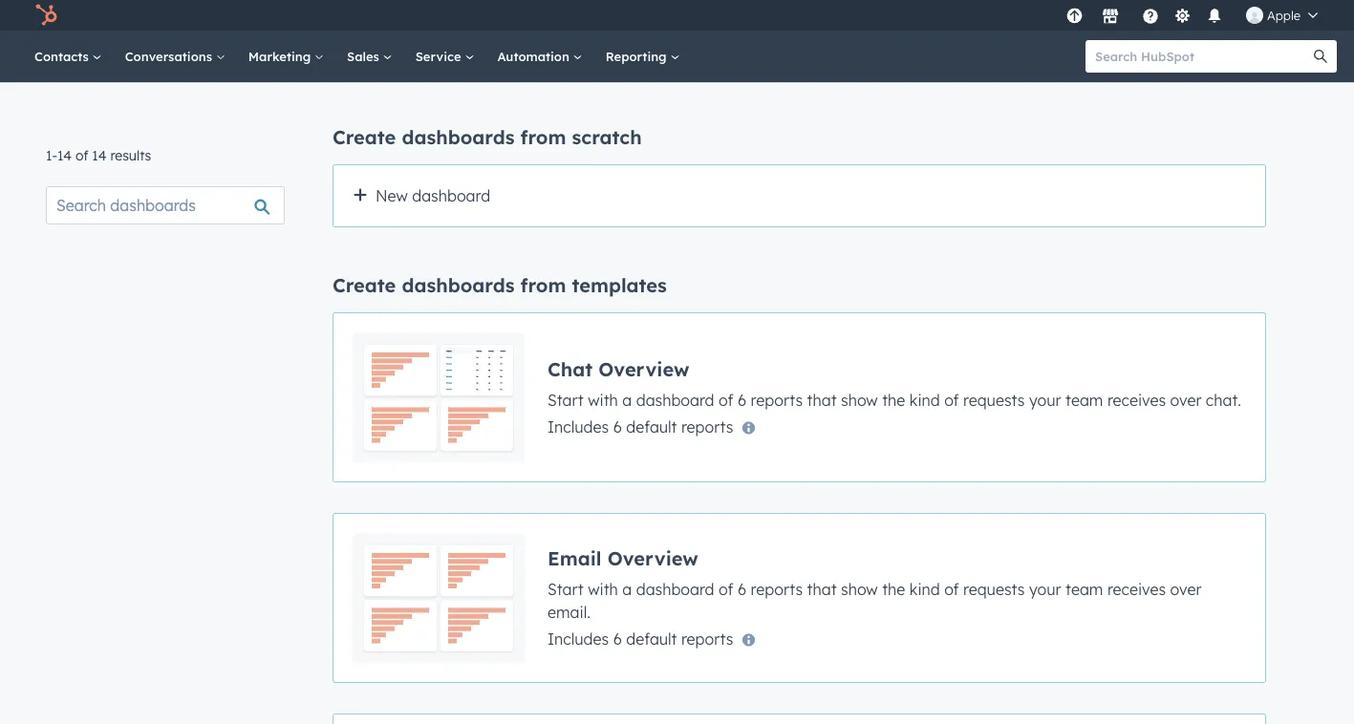 Task type: vqa. For each thing, say whether or not it's contained in the screenshot.
second "DEFAULT" from the top
yes



Task type: locate. For each thing, give the bounding box(es) containing it.
create down new
[[333, 273, 396, 297]]

1 includes 6 default reports from the top
[[548, 417, 734, 436]]

overview inside the email overview start with a dashboard of 6 reports that show the kind of requests your team receives over email.
[[608, 546, 699, 570]]

2 requests from the top
[[964, 580, 1025, 599]]

2 create from the top
[[333, 273, 396, 297]]

includes down the email.
[[548, 630, 609, 649]]

sales
[[347, 48, 383, 64]]

with down chat
[[588, 391, 618, 410]]

2 over from the top
[[1171, 580, 1202, 599]]

2 that from the top
[[808, 580, 837, 599]]

marketing link
[[237, 31, 336, 82]]

with inside "chat overview start with a dashboard of 6 reports that show the kind of requests your team receives over chat."
[[588, 391, 618, 410]]

1 with from the top
[[588, 391, 618, 410]]

2 with from the top
[[588, 580, 618, 599]]

marketplaces button
[[1091, 0, 1131, 31]]

from left "templates"
[[521, 273, 566, 297]]

show for chat overview
[[841, 391, 878, 410]]

0 horizontal spatial 14
[[57, 147, 72, 164]]

create for create dashboards from templates
[[333, 273, 396, 297]]

1-14 of 14 results
[[46, 147, 151, 164]]

includes down chat
[[548, 417, 609, 436]]

includes
[[548, 417, 609, 436], [548, 630, 609, 649]]

apple menu
[[1061, 0, 1332, 31]]

with up the email.
[[588, 580, 618, 599]]

2 the from the top
[[883, 580, 906, 599]]

dashboard for email overview
[[637, 580, 715, 599]]

includes for chat
[[548, 417, 609, 436]]

reports inside the email overview start with a dashboard of 6 reports that show the kind of requests your team receives over email.
[[751, 580, 803, 599]]

settings link
[[1171, 5, 1195, 25]]

includes 6 default reports inside option
[[548, 417, 734, 436]]

email
[[548, 546, 602, 570]]

0 vertical spatial kind
[[910, 391, 941, 410]]

over inside "chat overview start with a dashboard of 6 reports that show the kind of requests your team receives over chat."
[[1171, 391, 1202, 410]]

1 that from the top
[[808, 391, 837, 410]]

show for email overview
[[841, 580, 878, 599]]

with inside the email overview start with a dashboard of 6 reports that show the kind of requests your team receives over email.
[[588, 580, 618, 599]]

requests inside "chat overview start with a dashboard of 6 reports that show the kind of requests your team receives over chat."
[[964, 391, 1025, 410]]

your inside "chat overview start with a dashboard of 6 reports that show the kind of requests your team receives over chat."
[[1030, 391, 1062, 410]]

default
[[627, 417, 677, 436], [627, 630, 677, 649]]

with
[[588, 391, 618, 410], [588, 580, 618, 599]]

requests for chat overview
[[964, 391, 1025, 410]]

includes 6 default reports for email
[[548, 630, 734, 649]]

start inside the email overview start with a dashboard of 6 reports that show the kind of requests your team receives over email.
[[548, 580, 584, 599]]

start down chat
[[548, 391, 584, 410]]

create dashboards from scratch
[[333, 125, 642, 149]]

create for create dashboards from scratch
[[333, 125, 396, 149]]

receives
[[1108, 391, 1167, 410], [1108, 580, 1167, 599]]

your
[[1030, 391, 1062, 410], [1030, 580, 1062, 599]]

that for chat overview
[[808, 391, 837, 410]]

team
[[1066, 391, 1104, 410], [1066, 580, 1104, 599]]

dashboards for templates
[[402, 273, 515, 297]]

your for chat overview
[[1030, 391, 1062, 410]]

1 the from the top
[[883, 391, 906, 410]]

from for templates
[[521, 273, 566, 297]]

0 vertical spatial from
[[521, 125, 566, 149]]

1 vertical spatial default
[[627, 630, 677, 649]]

reports inside "chat overview start with a dashboard of 6 reports that show the kind of requests your team receives over chat."
[[751, 391, 803, 410]]

1 vertical spatial start
[[548, 580, 584, 599]]

1 start from the top
[[548, 391, 584, 410]]

0 vertical spatial the
[[883, 391, 906, 410]]

includes inside checkbox
[[548, 630, 609, 649]]

kind
[[910, 391, 941, 410], [910, 580, 941, 599]]

1 vertical spatial includes
[[548, 630, 609, 649]]

1 vertical spatial the
[[883, 580, 906, 599]]

dashboards down the new dashboard
[[402, 273, 515, 297]]

settings image
[[1175, 8, 1192, 25]]

service
[[416, 48, 465, 64]]

1 team from the top
[[1066, 391, 1104, 410]]

your for email overview
[[1030, 580, 1062, 599]]

None checkbox
[[333, 313, 1267, 483]]

dashboard inside new dashboard checkbox
[[412, 186, 491, 206]]

2 default from the top
[[627, 630, 677, 649]]

with for chat
[[588, 391, 618, 410]]

start for email
[[548, 580, 584, 599]]

1 vertical spatial kind
[[910, 580, 941, 599]]

default inside checkbox
[[627, 630, 677, 649]]

1 vertical spatial from
[[521, 273, 566, 297]]

0 vertical spatial create
[[333, 125, 396, 149]]

dashboards up the new dashboard
[[402, 125, 515, 149]]

search button
[[1305, 40, 1338, 73]]

1 vertical spatial your
[[1030, 580, 1062, 599]]

dashboard inside "chat overview start with a dashboard of 6 reports that show the kind of requests your team receives over chat."
[[637, 391, 715, 410]]

show
[[841, 391, 878, 410], [841, 580, 878, 599]]

that inside "chat overview start with a dashboard of 6 reports that show the kind of requests your team receives over chat."
[[808, 391, 837, 410]]

create
[[333, 125, 396, 149], [333, 273, 396, 297]]

1 vertical spatial that
[[808, 580, 837, 599]]

marketplaces image
[[1102, 9, 1120, 26]]

includes inside option
[[548, 417, 609, 436]]

2 vertical spatial dashboard
[[637, 580, 715, 599]]

conversations
[[125, 48, 216, 64]]

1 create from the top
[[333, 125, 396, 149]]

includes 6 default reports inside checkbox
[[548, 630, 734, 649]]

a inside the email overview start with a dashboard of 6 reports that show the kind of requests your team receives over email.
[[623, 580, 632, 599]]

6 inside "chat overview start with a dashboard of 6 reports that show the kind of requests your team receives over chat."
[[738, 391, 747, 410]]

1 vertical spatial dashboards
[[402, 273, 515, 297]]

that
[[808, 391, 837, 410], [808, 580, 837, 599]]

dashboards
[[402, 125, 515, 149], [402, 273, 515, 297]]

2 team from the top
[[1066, 580, 1104, 599]]

2 from from the top
[[521, 273, 566, 297]]

templates
[[572, 273, 667, 297]]

default for email overview
[[627, 630, 677, 649]]

a inside "chat overview start with a dashboard of 6 reports that show the kind of requests your team receives over chat."
[[623, 391, 632, 410]]

over
[[1171, 391, 1202, 410], [1171, 580, 1202, 599]]

0 vertical spatial team
[[1066, 391, 1104, 410]]

dashboard for chat overview
[[637, 391, 715, 410]]

kind inside the email overview start with a dashboard of 6 reports that show the kind of requests your team receives over email.
[[910, 580, 941, 599]]

1 vertical spatial over
[[1171, 580, 1202, 599]]

dashboard
[[412, 186, 491, 206], [637, 391, 715, 410], [637, 580, 715, 599]]

overview right chat
[[599, 357, 690, 381]]

requests
[[964, 391, 1025, 410], [964, 580, 1025, 599]]

includes 6 default reports down chat
[[548, 417, 734, 436]]

0 vertical spatial overview
[[599, 357, 690, 381]]

scratch
[[572, 125, 642, 149]]

1 from from the top
[[521, 125, 566, 149]]

start up the email.
[[548, 580, 584, 599]]

receives inside "chat overview start with a dashboard of 6 reports that show the kind of requests your team receives over chat."
[[1108, 391, 1167, 410]]

1 includes from the top
[[548, 417, 609, 436]]

from
[[521, 125, 566, 149], [521, 273, 566, 297]]

show inside the email overview start with a dashboard of 6 reports that show the kind of requests your team receives over email.
[[841, 580, 878, 599]]

overview
[[599, 357, 690, 381], [608, 546, 699, 570]]

2 start from the top
[[548, 580, 584, 599]]

create up new
[[333, 125, 396, 149]]

2 show from the top
[[841, 580, 878, 599]]

6
[[738, 391, 747, 410], [613, 417, 622, 436], [738, 580, 747, 599], [613, 630, 622, 649]]

includes 6 default reports down the email.
[[548, 630, 734, 649]]

help image
[[1143, 9, 1160, 26]]

1 kind from the top
[[910, 391, 941, 410]]

from left scratch
[[521, 125, 566, 149]]

2 includes 6 default reports from the top
[[548, 630, 734, 649]]

0 vertical spatial start
[[548, 391, 584, 410]]

requests for email overview
[[964, 580, 1025, 599]]

1 show from the top
[[841, 391, 878, 410]]

that for email overview
[[808, 580, 837, 599]]

overview right the 'email' at the left bottom of the page
[[608, 546, 699, 570]]

1 vertical spatial includes 6 default reports
[[548, 630, 734, 649]]

1 dashboards from the top
[[402, 125, 515, 149]]

0 vertical spatial show
[[841, 391, 878, 410]]

0 vertical spatial includes 6 default reports
[[548, 417, 734, 436]]

new dashboard
[[376, 186, 491, 206]]

1 vertical spatial a
[[623, 580, 632, 599]]

1 vertical spatial create
[[333, 273, 396, 297]]

1 receives from the top
[[1108, 391, 1167, 410]]

over inside the email overview start with a dashboard of 6 reports that show the kind of requests your team receives over email.
[[1171, 580, 1202, 599]]

1 a from the top
[[623, 391, 632, 410]]

kind inside "chat overview start with a dashboard of 6 reports that show the kind of requests your team receives over chat."
[[910, 391, 941, 410]]

start inside "chat overview start with a dashboard of 6 reports that show the kind of requests your team receives over chat."
[[548, 391, 584, 410]]

dashboard inside the email overview start with a dashboard of 6 reports that show the kind of requests your team receives over email.
[[637, 580, 715, 599]]

0 vertical spatial requests
[[964, 391, 1025, 410]]

1 vertical spatial overview
[[608, 546, 699, 570]]

a
[[623, 391, 632, 410], [623, 580, 632, 599]]

the inside "chat overview start with a dashboard of 6 reports that show the kind of requests your team receives over chat."
[[883, 391, 906, 410]]

team inside the email overview start with a dashboard of 6 reports that show the kind of requests your team receives over email.
[[1066, 580, 1104, 599]]

0 vertical spatial with
[[588, 391, 618, 410]]

default for chat overview
[[627, 417, 677, 436]]

0 vertical spatial dashboards
[[402, 125, 515, 149]]

kind for email overview
[[910, 580, 941, 599]]

receives inside the email overview start with a dashboard of 6 reports that show the kind of requests your team receives over email.
[[1108, 580, 1167, 599]]

2 kind from the top
[[910, 580, 941, 599]]

0 vertical spatial a
[[623, 391, 632, 410]]

email.
[[548, 603, 591, 622]]

14
[[57, 147, 72, 164], [92, 147, 107, 164]]

0 vertical spatial dashboard
[[412, 186, 491, 206]]

1 requests from the top
[[964, 391, 1025, 410]]

that inside the email overview start with a dashboard of 6 reports that show the kind of requests your team receives over email.
[[808, 580, 837, 599]]

show inside "chat overview start with a dashboard of 6 reports that show the kind of requests your team receives over chat."
[[841, 391, 878, 410]]

your inside the email overview start with a dashboard of 6 reports that show the kind of requests your team receives over email.
[[1030, 580, 1062, 599]]

apple button
[[1235, 0, 1330, 31]]

2 dashboards from the top
[[402, 273, 515, 297]]

1 vertical spatial show
[[841, 580, 878, 599]]

0 vertical spatial that
[[808, 391, 837, 410]]

over for email overview
[[1171, 580, 1202, 599]]

includes 6 default reports
[[548, 417, 734, 436], [548, 630, 734, 649]]

hubspot link
[[23, 4, 72, 27]]

reports
[[751, 391, 803, 410], [682, 417, 734, 436], [751, 580, 803, 599], [682, 630, 734, 649]]

1 horizontal spatial 14
[[92, 147, 107, 164]]

1 vertical spatial with
[[588, 580, 618, 599]]

1 default from the top
[[627, 417, 677, 436]]

0 vertical spatial over
[[1171, 391, 1202, 410]]

None checkbox
[[333, 513, 1267, 684]]

0 vertical spatial default
[[627, 417, 677, 436]]

1 your from the top
[[1030, 391, 1062, 410]]

2 receives from the top
[[1108, 580, 1167, 599]]

team for email overview
[[1066, 580, 1104, 599]]

the
[[883, 391, 906, 410], [883, 580, 906, 599]]

requests inside the email overview start with a dashboard of 6 reports that show the kind of requests your team receives over email.
[[964, 580, 1025, 599]]

1 vertical spatial team
[[1066, 580, 1104, 599]]

1 vertical spatial dashboard
[[637, 391, 715, 410]]

2 a from the top
[[623, 580, 632, 599]]

1 vertical spatial receives
[[1108, 580, 1167, 599]]

start
[[548, 391, 584, 410], [548, 580, 584, 599]]

1 over from the top
[[1171, 391, 1202, 410]]

marketing
[[248, 48, 315, 64]]

2 includes from the top
[[548, 630, 609, 649]]

overview inside "chat overview start with a dashboard of 6 reports that show the kind of requests your team receives over chat."
[[599, 357, 690, 381]]

the inside the email overview start with a dashboard of 6 reports that show the kind of requests your team receives over email.
[[883, 580, 906, 599]]

team for chat overview
[[1066, 391, 1104, 410]]

2 your from the top
[[1030, 580, 1062, 599]]

team inside "chat overview start with a dashboard of 6 reports that show the kind of requests your team receives over chat."
[[1066, 391, 1104, 410]]

upgrade link
[[1063, 5, 1087, 25]]

0 vertical spatial includes
[[548, 417, 609, 436]]

0 vertical spatial your
[[1030, 391, 1062, 410]]

0 vertical spatial receives
[[1108, 391, 1167, 410]]

a for email
[[623, 580, 632, 599]]

of
[[75, 147, 88, 164], [719, 391, 734, 410], [945, 391, 960, 410], [719, 580, 734, 599], [945, 580, 960, 599]]

1 vertical spatial requests
[[964, 580, 1025, 599]]



Task type: describe. For each thing, give the bounding box(es) containing it.
none checkbox containing chat overview
[[333, 313, 1267, 483]]

overview for chat overview
[[599, 357, 690, 381]]

chat overview image
[[353, 333, 525, 463]]

hubspot image
[[34, 4, 57, 27]]

bob builder image
[[1247, 7, 1264, 24]]

includes for email
[[548, 630, 609, 649]]

2 14 from the left
[[92, 147, 107, 164]]

from for scratch
[[521, 125, 566, 149]]

automation link
[[486, 31, 594, 82]]

help button
[[1135, 0, 1167, 31]]

create dashboards from templates
[[333, 273, 667, 297]]

chat
[[548, 357, 593, 381]]

chat overview start with a dashboard of 6 reports that show the kind of requests your team receives over chat.
[[548, 357, 1242, 410]]

Search search field
[[46, 186, 285, 225]]

1 14 from the left
[[57, 147, 72, 164]]

email overview start with a dashboard of 6 reports that show the kind of requests your team receives over email.
[[548, 546, 1202, 622]]

a for chat
[[623, 391, 632, 410]]

search image
[[1315, 50, 1328, 63]]

conversations link
[[114, 31, 237, 82]]

receives for chat overview
[[1108, 391, 1167, 410]]

dashboards for scratch
[[402, 125, 515, 149]]

contacts
[[34, 48, 92, 64]]

kind for chat overview
[[910, 391, 941, 410]]

6 inside the email overview start with a dashboard of 6 reports that show the kind of requests your team receives over email.
[[738, 580, 747, 599]]

reporting link
[[594, 31, 692, 82]]

the for chat overview
[[883, 391, 906, 410]]

New dashboard checkbox
[[333, 164, 1267, 228]]

overview for email overview
[[608, 546, 699, 570]]

sales link
[[336, 31, 404, 82]]

notifications image
[[1207, 9, 1224, 26]]

new
[[376, 186, 408, 206]]

receives for email overview
[[1108, 580, 1167, 599]]

results
[[110, 147, 151, 164]]

over for chat overview
[[1171, 391, 1202, 410]]

none checkbox containing email overview
[[333, 513, 1267, 684]]

reporting
[[606, 48, 671, 64]]

start for chat
[[548, 391, 584, 410]]

chat.
[[1206, 391, 1242, 410]]

includes 6 default reports for chat
[[548, 417, 734, 436]]

Search HubSpot search field
[[1086, 40, 1320, 73]]

1-
[[46, 147, 57, 164]]

upgrade image
[[1067, 8, 1084, 25]]

apple
[[1268, 7, 1301, 23]]

notifications button
[[1199, 0, 1231, 31]]

with for email
[[588, 580, 618, 599]]

service link
[[404, 31, 486, 82]]

automation
[[498, 48, 573, 64]]

email overview image
[[353, 534, 525, 664]]

the for email overview
[[883, 580, 906, 599]]

contacts link
[[23, 31, 114, 82]]



